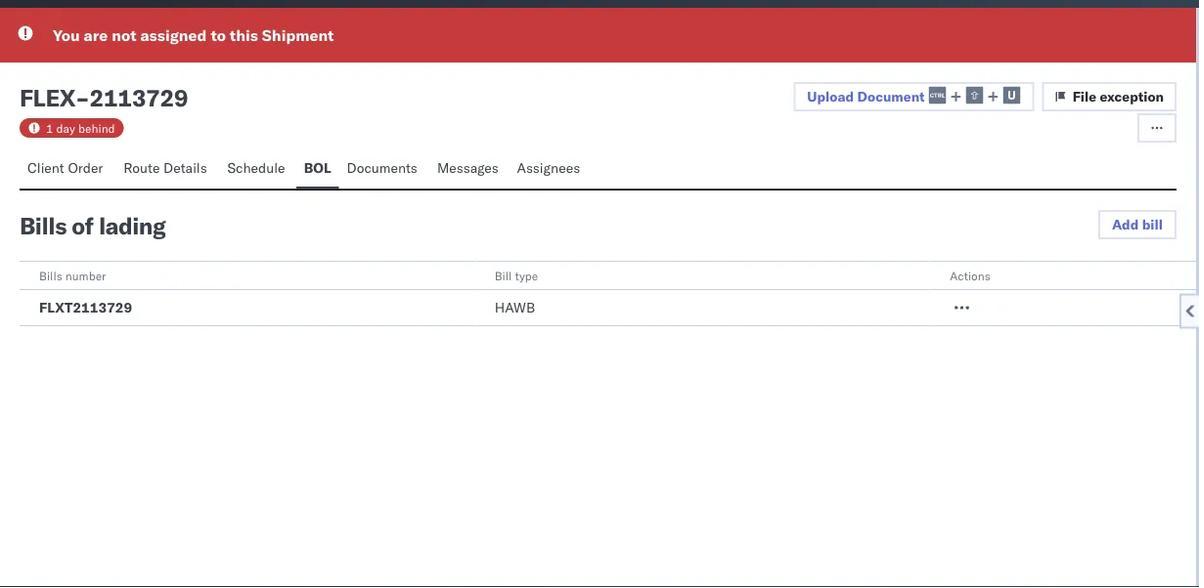 Task type: locate. For each thing, give the bounding box(es) containing it.
assignees button
[[509, 151, 592, 189]]

upload
[[807, 88, 854, 105]]

flex - 2113729
[[20, 83, 188, 112]]

assignees
[[517, 159, 580, 177]]

1 day behind
[[46, 121, 115, 135]]

you
[[53, 25, 80, 45]]

add bill
[[1112, 216, 1163, 233]]

documents button
[[339, 151, 429, 189]]

client
[[27, 159, 64, 177]]

schedule
[[227, 159, 285, 177]]

schedule button
[[220, 151, 296, 189]]

not
[[112, 25, 136, 45]]

lading
[[99, 211, 166, 241]]

bills for bills number
[[39, 269, 62, 283]]

bills left of
[[20, 211, 66, 241]]

-
[[75, 83, 89, 112]]

bills
[[20, 211, 66, 241], [39, 269, 62, 283]]

upload document
[[807, 88, 925, 105]]

assigned
[[140, 25, 207, 45]]

file exception
[[1073, 88, 1164, 105]]

file exception button
[[1042, 82, 1177, 112], [1042, 82, 1177, 112]]

day
[[56, 121, 75, 135]]

bills left number
[[39, 269, 62, 283]]

documents
[[347, 159, 418, 177]]

add
[[1112, 216, 1139, 233]]

bol
[[304, 159, 331, 177]]

0 vertical spatial bills
[[20, 211, 66, 241]]

exception
[[1100, 88, 1164, 105]]

1 vertical spatial bills
[[39, 269, 62, 283]]

behind
[[78, 121, 115, 135]]



Task type: describe. For each thing, give the bounding box(es) containing it.
bill type
[[495, 269, 538, 283]]

you are not assigned to this shipment
[[53, 25, 334, 45]]

bill
[[495, 269, 512, 283]]

bill
[[1142, 216, 1163, 233]]

bills of lading
[[20, 211, 166, 241]]

number
[[65, 269, 106, 283]]

order
[[68, 159, 103, 177]]

flxt2113729
[[39, 299, 132, 316]]

1
[[46, 121, 53, 135]]

document
[[857, 88, 925, 105]]

shipment
[[262, 25, 334, 45]]

hawb
[[495, 299, 535, 316]]

messages button
[[429, 151, 509, 189]]

upload document button
[[794, 82, 1035, 112]]

file
[[1073, 88, 1097, 105]]

route details button
[[116, 151, 220, 189]]

actions
[[950, 269, 991, 283]]

add bill button
[[1098, 210, 1177, 240]]

flex
[[20, 83, 75, 112]]

route details
[[124, 159, 207, 177]]

2113729
[[89, 83, 188, 112]]

type
[[515, 269, 538, 283]]

bol button
[[296, 151, 339, 189]]

route
[[124, 159, 160, 177]]

client order
[[27, 159, 103, 177]]

this
[[230, 25, 258, 45]]

bills number
[[39, 269, 106, 283]]

are
[[84, 25, 108, 45]]

to
[[211, 25, 226, 45]]

details
[[163, 159, 207, 177]]

messages
[[437, 159, 499, 177]]

of
[[72, 211, 93, 241]]

client order button
[[20, 151, 116, 189]]

bills for bills of lading
[[20, 211, 66, 241]]



Task type: vqa. For each thing, say whether or not it's contained in the screenshot.
File
yes



